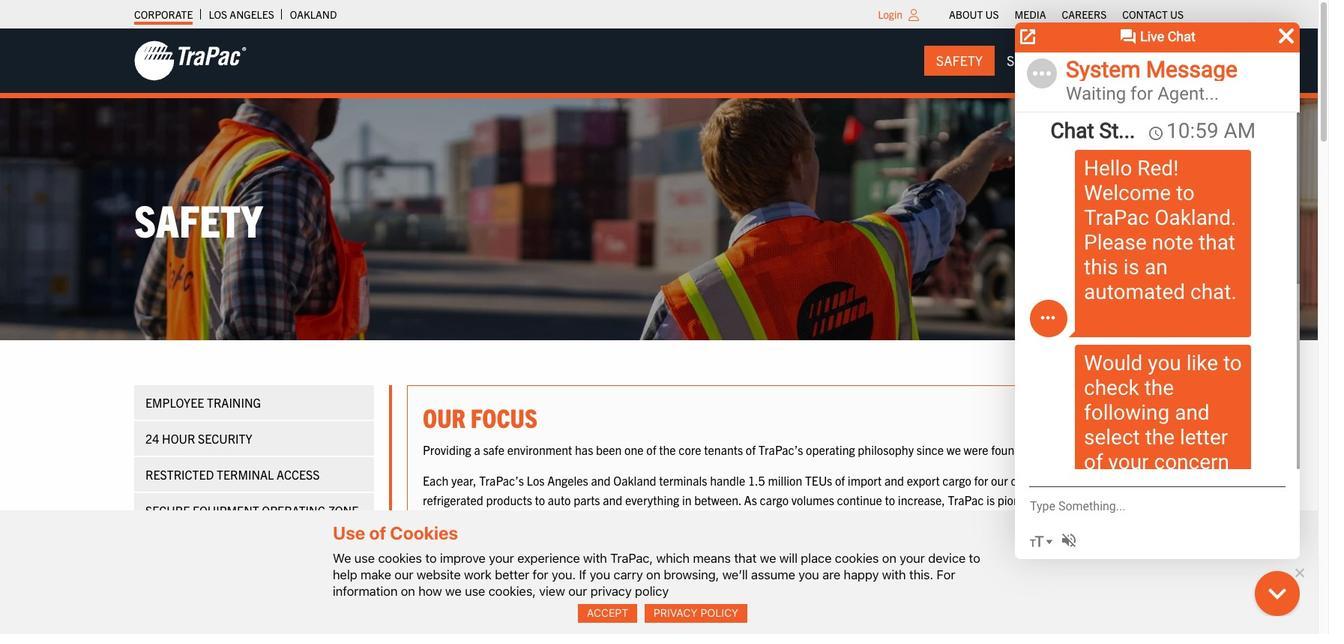 Task type: vqa. For each thing, say whether or not it's contained in the screenshot.
leaves
yes



Task type: describe. For each thing, give the bounding box(es) containing it.
1 vertical spatial as
[[423, 562, 443, 591]]

policies.
[[876, 531, 919, 546]]

new
[[547, 562, 580, 591]]

years
[[1109, 442, 1137, 457]]

from
[[1113, 473, 1137, 488]]

zone
[[328, 503, 359, 518]]

0 horizontal spatial on
[[401, 584, 415, 599]]

0 vertical spatial a
[[474, 442, 480, 457]]

us
[[461, 512, 473, 527]]

sustainability
[[1083, 52, 1184, 69]]

use
[[333, 523, 365, 544]]

and down us
[[458, 531, 478, 546]]

technologies
[[785, 531, 851, 546]]

0 vertical spatial angeles
[[230, 7, 274, 21]]

our right leaves
[[516, 531, 533, 546]]

in inside each year, trapac's los angeles and oakland terminals handle 1.5 million teus of import and export cargo for our customers, ranging from refrigerated products to auto parts and everything in between. as cargo volumes continue to increase, trapac is pioneering innovation that will enable us to continue moving cargo through our terminals quickly and safely. in order to ensure the safe transport of our customers' cargo as it enters and leaves our terminals, trapac has implemented a number of technologies and policies.
[[682, 492, 692, 507]]

safety inside 'menu item'
[[936, 52, 983, 69]]

0 vertical spatial oakland
[[290, 7, 337, 21]]

oakland inside each year, trapac's los angeles and oakland terminals handle 1.5 million teus of import and export cargo for our customers, ranging from refrigerated products to auto parts and everything in between. as cargo volumes continue to increase, trapac is pioneering innovation that will enable us to continue moving cargo through our terminals quickly and safely. in order to ensure the safe transport of our customers' cargo as it enters and leaves our terminals, trapac has implemented a number of technologies and policies.
[[614, 473, 656, 488]]

integrated
[[145, 575, 215, 590]]

customs
[[218, 575, 272, 590]]

one
[[625, 442, 644, 457]]

restricted
[[145, 467, 214, 482]]

employee
[[145, 395, 204, 410]]

media
[[1015, 7, 1046, 21]]

2 cookies from the left
[[835, 551, 879, 566]]

ways
[[1065, 562, 1106, 591]]

place
[[801, 551, 832, 566]]

security
[[198, 431, 252, 446]]

privacy
[[654, 607, 698, 620]]

work
[[464, 567, 492, 582]]

24 hour security link
[[134, 422, 374, 456]]

1 horizontal spatial terminals,
[[880, 562, 961, 591]]

of right one
[[647, 442, 657, 457]]

no image
[[1292, 565, 1307, 580]]

24 hour security
[[145, 431, 252, 446]]

products
[[486, 492, 532, 507]]

the inside each year, trapac's los angeles and oakland terminals handle 1.5 million teus of import and export cargo for our customers, ranging from refrigerated products to auto parts and everything in between. as cargo volumes continue to increase, trapac is pioneering innovation that will enable us to continue moving cargo through our terminals quickly and safely. in order to ensure the safe transport of our customers' cargo as it enters and leaves our terminals, trapac has implemented a number of technologies and policies.
[[913, 512, 930, 527]]

as
[[1132, 512, 1143, 527]]

operating
[[262, 503, 326, 518]]

each year, trapac's los angeles and oakland terminals handle 1.5 million teus of import and export cargo for our customers, ranging from refrigerated products to auto parts and everything in between. as cargo volumes continue to increase, trapac is pioneering innovation that will enable us to continue moving cargo through our terminals quickly and safely. in order to ensure the safe transport of our customers' cargo as it enters and leaves our terminals, trapac has implemented a number of technologies and policies.
[[423, 473, 1153, 546]]

privacy policy link
[[645, 604, 748, 623]]

corporate link
[[134, 4, 193, 25]]

this.
[[910, 567, 934, 582]]

0 horizontal spatial continue
[[488, 512, 533, 527]]

and left export
[[885, 473, 904, 488]]

1 horizontal spatial trapac's
[[759, 442, 803, 457]]

providing
[[423, 442, 471, 457]]

we
[[333, 551, 351, 566]]

we left were
[[947, 442, 961, 457]]

angeles inside each year, trapac's los angeles and oakland terminals handle 1.5 million teus of import and export cargo for our customers, ranging from refrigerated products to auto parts and everything in between. as cargo volumes continue to increase, trapac is pioneering innovation that will enable us to continue moving cargo through our terminals quickly and safely. in order to ensure the safe transport of our customers' cargo as it enters and leaves our terminals, trapac has implemented a number of technologies and policies.
[[547, 473, 588, 488]]

enters
[[423, 531, 455, 546]]

to:
[[1110, 562, 1132, 591]]

through
[[608, 512, 648, 527]]

moving
[[536, 512, 574, 527]]

teus
[[805, 473, 833, 488]]

and up parts
[[591, 473, 611, 488]]

terminals, inside each year, trapac's los angeles and oakland terminals handle 1.5 million teus of import and export cargo for our customers, ranging from refrigerated products to auto parts and everything in between. as cargo volumes continue to increase, trapac is pioneering innovation that will enable us to continue moving cargo through our terminals quickly and safely. in order to ensure the safe transport of our customers' cargo as it enters and leaves our terminals, trapac has implemented a number of technologies and policies.
[[535, 531, 587, 546]]

privacy
[[591, 584, 632, 599]]

device
[[928, 551, 966, 566]]

0 vertical spatial on
[[882, 551, 897, 566]]

training
[[207, 395, 261, 410]]

our focus
[[423, 401, 538, 434]]

safety link
[[924, 46, 995, 76]]

equipment
[[193, 503, 259, 518]]

that inside each year, trapac's los angeles and oakland terminals handle 1.5 million teus of import and export cargo for our customers, ranging from refrigerated products to auto parts and everything in between. as cargo volumes continue to increase, trapac is pioneering innovation that will enable us to continue moving cargo through our terminals quickly and safely. in order to ensure the safe transport of our customers' cargo as it enters and leaves our terminals, trapac has implemented a number of technologies and policies.
[[1112, 492, 1133, 507]]

auto
[[548, 492, 571, 507]]

policy
[[635, 584, 669, 599]]

means
[[693, 551, 731, 566]]

we right how
[[448, 562, 471, 591]]

providing a safe environment has been one of the core tenants of trapac's operating philosophy since we were founded more than 30 years ago.
[[423, 442, 1161, 457]]

will inside each year, trapac's los angeles and oakland terminals handle 1.5 million teus of import and export cargo for our customers, ranging from refrigerated products to auto parts and everything in between. as cargo volumes continue to increase, trapac is pioneering innovation that will enable us to continue moving cargo through our terminals quickly and safely. in order to ensure the safe transport of our customers' cargo as it enters and leaves our terminals, trapac has implemented a number of technologies and policies.
[[1135, 492, 1152, 507]]

and up policy
[[700, 562, 731, 591]]

philosophy
[[858, 442, 914, 457]]

safe cargo pick up & delivery
[[145, 539, 329, 554]]

parts
[[574, 492, 600, 507]]

are
[[823, 567, 841, 582]]

volumes
[[792, 492, 835, 507]]

help
[[333, 567, 357, 582]]

0 vertical spatial with
[[583, 551, 607, 566]]

&
[[265, 539, 273, 554]]

innovation
[[1055, 492, 1109, 507]]

contact
[[1123, 7, 1168, 21]]

0 horizontal spatial safety
[[134, 192, 263, 247]]

menu bar containing about us
[[941, 4, 1192, 25]]

which
[[656, 551, 690, 566]]

1 cookies from the left
[[378, 551, 422, 566]]

1.5
[[748, 473, 765, 488]]

careers
[[1062, 7, 1107, 21]]

accept link
[[578, 604, 637, 623]]

tenants
[[704, 442, 743, 457]]

2 you from the left
[[799, 567, 819, 582]]

cargo down parts
[[576, 512, 605, 527]]

2 your from the left
[[900, 551, 925, 566]]

to right order
[[862, 512, 872, 527]]

cookies,
[[489, 584, 536, 599]]

ranging
[[1071, 473, 1110, 488]]

browsing,
[[664, 567, 719, 582]]

integrated customs scanning link
[[134, 566, 374, 600]]

handle
[[710, 473, 746, 488]]

contact us
[[1123, 7, 1184, 21]]

customers'
[[1040, 512, 1097, 527]]

implemented
[[650, 531, 718, 546]]

we up assume
[[760, 551, 776, 566]]

view
[[539, 584, 565, 599]]

delivery
[[276, 539, 329, 554]]

since
[[917, 442, 944, 457]]

and up through
[[603, 492, 623, 507]]

our right at
[[849, 562, 876, 591]]

refrigerated
[[423, 492, 484, 507]]

a inside each year, trapac's los angeles and oakland terminals handle 1.5 million teus of import and export cargo for our customers, ranging from refrigerated products to auto parts and everything in between. as cargo volumes continue to increase, trapac is pioneering innovation that will enable us to continue moving cargo through our terminals quickly and safely. in order to ensure the safe transport of our customers' cargo as it enters and leaves our terminals, trapac has implemented a number of technologies and policies.
[[721, 531, 727, 546]]

import
[[848, 473, 882, 488]]

and down order
[[854, 531, 873, 546]]

about
[[949, 7, 983, 21]]

policy
[[701, 607, 739, 620]]

los inside each year, trapac's los angeles and oakland terminals handle 1.5 million teus of import and export cargo for our customers, ranging from refrigerated products to auto parts and everything in between. as cargo volumes continue to increase, trapac is pioneering innovation that will enable us to continue moving cargo through our terminals quickly and safely. in order to ensure the safe transport of our customers' cargo as it enters and leaves our terminals, trapac has implemented a number of technologies and policies.
[[527, 473, 545, 488]]

cargo down million
[[760, 492, 789, 507]]

to right us
[[475, 512, 486, 527]]

login
[[878, 7, 903, 21]]

of right number
[[773, 531, 783, 546]]

sustainability link
[[1071, 46, 1196, 76]]

0 horizontal spatial has
[[575, 442, 593, 457]]

1 horizontal spatial on
[[646, 567, 661, 582]]

founded
[[992, 442, 1034, 457]]

employee training
[[145, 395, 261, 410]]

use of cookies we use cookies to improve your experience with trapac, which means that we will place cookies on your device to help make our website work better for you. if you carry on browsing, we'll assume you are happy with this. for information on how we use cookies, view our privacy policy
[[333, 523, 981, 599]]

safety menu item
[[924, 46, 995, 76]]

export
[[907, 473, 940, 488]]

for inside each year, trapac's los angeles and oakland terminals handle 1.5 million teus of import and export cargo for our customers, ranging from refrigerated products to auto parts and everything in between. as cargo volumes continue to increase, trapac is pioneering innovation that will enable us to continue moving cargo through our terminals quickly and safely. in order to ensure the safe transport of our customers' cargo as it enters and leaves our terminals, trapac has implemented a number of technologies and policies.
[[974, 473, 989, 488]]

pick
[[218, 539, 244, 554]]



Task type: locate. For each thing, give the bounding box(es) containing it.
between.
[[695, 492, 742, 507]]

0 vertical spatial in
[[682, 492, 692, 507]]

that inside the use of cookies we use cookies to improve your experience with trapac, which means that we will place cookies on your device to help make our website work better for you. if you carry on browsing, we'll assume you are happy with this. for information on how we use cookies, view our privacy policy
[[734, 551, 757, 566]]

0 horizontal spatial angeles
[[230, 7, 274, 21]]

1 horizontal spatial has
[[629, 531, 647, 546]]

it
[[1146, 512, 1153, 527]]

for
[[974, 473, 989, 488], [533, 567, 549, 582]]

service
[[1007, 52, 1059, 69]]

has
[[575, 442, 593, 457], [629, 531, 647, 546]]

with up if
[[583, 551, 607, 566]]

1 you from the left
[[590, 567, 611, 582]]

us for contact us
[[1170, 7, 1184, 21]]

safe down focus
[[483, 442, 505, 457]]

we'll
[[723, 567, 748, 582]]

1 vertical spatial safety
[[134, 192, 263, 247]]

0 vertical spatial for
[[974, 473, 989, 488]]

0 vertical spatial use
[[355, 551, 375, 566]]

our
[[423, 401, 466, 434]]

more
[[1037, 442, 1064, 457]]

0 vertical spatial the
[[659, 442, 676, 457]]

los angeles link
[[209, 4, 274, 25]]

accept
[[587, 607, 629, 620]]

1 horizontal spatial oakland
[[614, 473, 656, 488]]

1 horizontal spatial use
[[465, 584, 485, 599]]

that
[[1112, 492, 1133, 507], [734, 551, 757, 566]]

0 horizontal spatial use
[[355, 551, 375, 566]]

0 vertical spatial safety
[[936, 52, 983, 69]]

los down environment
[[527, 473, 545, 488]]

about us link
[[949, 4, 999, 25]]

0 horizontal spatial a
[[474, 442, 480, 457]]

a
[[474, 442, 480, 457], [721, 531, 727, 546]]

assume
[[751, 567, 796, 582]]

a right providing
[[474, 442, 480, 457]]

1 horizontal spatial a
[[721, 531, 727, 546]]

of right use
[[369, 523, 386, 544]]

0 vertical spatial safe
[[483, 442, 505, 457]]

of inside the use of cookies we use cookies to improve your experience with trapac, which means that we will place cookies on your device to help make our website work better for you. if you carry on browsing, we'll assume you are happy with this. for information on how we use cookies, view our privacy policy
[[369, 523, 386, 544]]

as we invest in new infrastructure and technology at our terminals, we examine ways to:
[[423, 562, 1132, 591]]

1 vertical spatial with
[[882, 567, 906, 582]]

to up website
[[425, 551, 437, 566]]

1 horizontal spatial as
[[744, 492, 757, 507]]

oakland link
[[290, 4, 337, 25]]

trapac
[[948, 492, 984, 507], [590, 531, 626, 546]]

1 us from the left
[[986, 7, 999, 21]]

cargo
[[943, 473, 972, 488], [760, 492, 789, 507], [576, 512, 605, 527], [1100, 512, 1129, 527]]

1 vertical spatial use
[[465, 584, 485, 599]]

oakland
[[290, 7, 337, 21], [614, 473, 656, 488]]

customers,
[[1011, 473, 1069, 488]]

and left safely. on the bottom of the page
[[762, 512, 781, 527]]

us right contact
[[1170, 7, 1184, 21]]

terminals up implemented
[[671, 512, 719, 527]]

invest
[[475, 562, 523, 591]]

continue down "products"
[[488, 512, 533, 527]]

contact us link
[[1123, 4, 1184, 25]]

of down pioneering on the right of the page
[[1007, 512, 1017, 527]]

0 vertical spatial trapac's
[[759, 442, 803, 457]]

our
[[991, 473, 1008, 488], [651, 512, 668, 527], [1020, 512, 1037, 527], [516, 531, 533, 546], [849, 562, 876, 591], [395, 567, 414, 582], [569, 584, 587, 599]]

to up ensure
[[885, 492, 895, 507]]

of right tenants
[[746, 442, 756, 457]]

terminals down core on the bottom right of the page
[[659, 473, 707, 488]]

1 horizontal spatial cookies
[[835, 551, 879, 566]]

leaves
[[480, 531, 513, 546]]

environment
[[507, 442, 572, 457]]

0 vertical spatial that
[[1112, 492, 1133, 507]]

cookies
[[390, 523, 458, 544]]

terminals,
[[535, 531, 587, 546], [880, 562, 961, 591]]

0 horizontal spatial you
[[590, 567, 611, 582]]

cookies up happy
[[835, 551, 879, 566]]

terminals, down "moving"
[[535, 531, 587, 546]]

will up it
[[1135, 492, 1152, 507]]

30
[[1093, 442, 1106, 457]]

oakland up everything
[[614, 473, 656, 488]]

to right device
[[969, 551, 981, 566]]

secure
[[145, 503, 190, 518]]

at
[[829, 562, 845, 591]]

as down 1.5
[[744, 492, 757, 507]]

will inside the use of cookies we use cookies to improve your experience with trapac, which means that we will place cookies on your device to help make our website work better for you. if you carry on browsing, we'll assume you are happy with this. for information on how we use cookies, view our privacy policy
[[780, 551, 798, 566]]

1 horizontal spatial will
[[1135, 492, 1152, 507]]

up
[[247, 539, 263, 554]]

1 vertical spatial oakland
[[614, 473, 656, 488]]

safe down increase,
[[933, 512, 954, 527]]

number
[[730, 531, 770, 546]]

menu bar up service
[[941, 4, 1192, 25]]

corporate image
[[134, 40, 247, 82]]

trapac's up "products"
[[479, 473, 524, 488]]

1 vertical spatial on
[[646, 567, 661, 582]]

technology
[[735, 562, 824, 591]]

0 vertical spatial as
[[744, 492, 757, 507]]

1 horizontal spatial for
[[974, 473, 989, 488]]

has inside each year, trapac's los angeles and oakland terminals handle 1.5 million teus of import and export cargo for our customers, ranging from refrigerated products to auto parts and everything in between. as cargo volumes continue to increase, trapac is pioneering innovation that will enable us to continue moving cargo through our terminals quickly and safely. in order to ensure the safe transport of our customers' cargo as it enters and leaves our terminals, trapac has implemented a number of technologies and policies.
[[629, 531, 647, 546]]

0 vertical spatial menu bar
[[941, 4, 1192, 25]]

for up is
[[974, 473, 989, 488]]

the left core on the bottom right of the page
[[659, 442, 676, 457]]

increase,
[[898, 492, 945, 507]]

our up is
[[991, 473, 1008, 488]]

we right for
[[966, 562, 989, 591]]

order
[[832, 512, 859, 527]]

your up this.
[[900, 551, 925, 566]]

1 vertical spatial will
[[780, 551, 798, 566]]

in
[[682, 492, 692, 507], [528, 562, 542, 591]]

0 vertical spatial has
[[575, 442, 593, 457]]

continue down import
[[837, 492, 882, 507]]

1 vertical spatial terminals,
[[880, 562, 961, 591]]

angeles up auto
[[547, 473, 588, 488]]

ensure
[[875, 512, 910, 527]]

1 vertical spatial angeles
[[547, 473, 588, 488]]

scanning
[[275, 575, 335, 590]]

secure equipment operating zone link
[[134, 494, 374, 528]]

0 horizontal spatial will
[[780, 551, 798, 566]]

than
[[1067, 442, 1090, 457]]

0 horizontal spatial oakland
[[290, 7, 337, 21]]

about us
[[949, 7, 999, 21]]

1 vertical spatial has
[[629, 531, 647, 546]]

our down if
[[569, 584, 587, 599]]

your up better
[[489, 551, 514, 566]]

0 vertical spatial trapac
[[948, 492, 984, 507]]

your
[[489, 551, 514, 566], [900, 551, 925, 566]]

1 vertical spatial trapac
[[590, 531, 626, 546]]

trapac's
[[759, 442, 803, 457], [479, 473, 524, 488]]

1 horizontal spatial los
[[527, 473, 545, 488]]

0 horizontal spatial in
[[528, 562, 542, 591]]

angeles left oakland link
[[230, 7, 274, 21]]

0 horizontal spatial us
[[986, 7, 999, 21]]

will up assume
[[780, 551, 798, 566]]

cookies
[[378, 551, 422, 566], [835, 551, 879, 566]]

0 vertical spatial los
[[209, 7, 227, 21]]

1 vertical spatial a
[[721, 531, 727, 546]]

1 horizontal spatial trapac
[[948, 492, 984, 507]]

0 horizontal spatial safe
[[483, 442, 505, 457]]

you right if
[[590, 567, 611, 582]]

1 vertical spatial continue
[[488, 512, 533, 527]]

1 vertical spatial for
[[533, 567, 549, 582]]

menu bar
[[941, 4, 1192, 25], [924, 46, 1196, 76]]

cargo right export
[[943, 473, 972, 488]]

cookies up make
[[378, 551, 422, 566]]

terminal
[[217, 467, 274, 482]]

1 vertical spatial that
[[734, 551, 757, 566]]

2 horizontal spatial on
[[882, 551, 897, 566]]

0 horizontal spatial the
[[659, 442, 676, 457]]

use down 'work'
[[465, 584, 485, 599]]

the
[[659, 442, 676, 457], [913, 512, 930, 527]]

0 vertical spatial continue
[[837, 492, 882, 507]]

1 horizontal spatial safe
[[933, 512, 954, 527]]

core
[[679, 442, 702, 457]]

1 horizontal spatial safety
[[936, 52, 983, 69]]

in left between. at the bottom right of page
[[682, 492, 692, 507]]

angeles
[[230, 7, 274, 21], [547, 473, 588, 488]]

0 horizontal spatial your
[[489, 551, 514, 566]]

terminals
[[659, 473, 707, 488], [671, 512, 719, 527]]

on down policies.
[[882, 551, 897, 566]]

for down 'experience'
[[533, 567, 549, 582]]

on up policy
[[646, 567, 661, 582]]

1 vertical spatial menu bar
[[924, 46, 1196, 76]]

0 horizontal spatial terminals,
[[535, 531, 587, 546]]

light image
[[909, 9, 919, 21]]

los up corporate 'image'
[[209, 7, 227, 21]]

to left auto
[[535, 492, 545, 507]]

0 vertical spatial terminals
[[659, 473, 707, 488]]

of
[[647, 442, 657, 457], [746, 442, 756, 457], [835, 473, 845, 488], [1007, 512, 1017, 527], [369, 523, 386, 544], [773, 531, 783, 546]]

improve
[[440, 551, 486, 566]]

0 horizontal spatial for
[[533, 567, 549, 582]]

you.
[[552, 567, 576, 582]]

we down website
[[445, 584, 462, 599]]

infrastructure
[[584, 562, 696, 591]]

cargo
[[176, 539, 215, 554]]

0 horizontal spatial trapac's
[[479, 473, 524, 488]]

us right about
[[986, 7, 999, 21]]

as down enters
[[423, 562, 443, 591]]

24
[[145, 431, 159, 446]]

1 horizontal spatial you
[[799, 567, 819, 582]]

has up trapac, on the left bottom
[[629, 531, 647, 546]]

our right make
[[395, 567, 414, 582]]

use up make
[[355, 551, 375, 566]]

restricted terminal access link
[[134, 458, 374, 492]]

quickly
[[722, 512, 759, 527]]

cargo left as
[[1100, 512, 1129, 527]]

in left new at the bottom left of the page
[[528, 562, 542, 591]]

our down everything
[[651, 512, 668, 527]]

hour
[[162, 431, 195, 446]]

website
[[417, 567, 461, 582]]

trapac's up million
[[759, 442, 803, 457]]

2 vertical spatial on
[[401, 584, 415, 599]]

1 vertical spatial safe
[[933, 512, 954, 527]]

experience
[[517, 551, 580, 566]]

us inside 'link'
[[1170, 7, 1184, 21]]

1 horizontal spatial the
[[913, 512, 930, 527]]

you
[[590, 567, 611, 582], [799, 567, 819, 582]]

0 horizontal spatial with
[[583, 551, 607, 566]]

safe inside each year, trapac's los angeles and oakland terminals handle 1.5 million teus of import and export cargo for our customers, ranging from refrigerated products to auto parts and everything in between. as cargo volumes continue to increase, trapac is pioneering innovation that will enable us to continue moving cargo through our terminals quickly and safely. in order to ensure the safe transport of our customers' cargo as it enters and leaves our terminals, trapac has implemented a number of technologies and policies.
[[933, 512, 954, 527]]

that up we'll
[[734, 551, 757, 566]]

0 horizontal spatial trapac
[[590, 531, 626, 546]]

of right teus
[[835, 473, 845, 488]]

1 horizontal spatial your
[[900, 551, 925, 566]]

1 horizontal spatial that
[[1112, 492, 1133, 507]]

with
[[583, 551, 607, 566], [882, 567, 906, 582]]

with left this.
[[882, 567, 906, 582]]

0 horizontal spatial cookies
[[378, 551, 422, 566]]

1 horizontal spatial angeles
[[547, 473, 588, 488]]

safe
[[483, 442, 505, 457], [933, 512, 954, 527]]

us for about us
[[986, 7, 999, 21]]

trapac up 'transport'
[[948, 492, 984, 507]]

1 vertical spatial the
[[913, 512, 930, 527]]

you down place
[[799, 567, 819, 582]]

1 vertical spatial in
[[528, 562, 542, 591]]

1 your from the left
[[489, 551, 514, 566]]

trapac's inside each year, trapac's los angeles and oakland terminals handle 1.5 million teus of import and export cargo for our customers, ranging from refrigerated products to auto parts and everything in between. as cargo volumes continue to increase, trapac is pioneering innovation that will enable us to continue moving cargo through our terminals quickly and safely. in order to ensure the safe transport of our customers' cargo as it enters and leaves our terminals, trapac has implemented a number of technologies and policies.
[[479, 473, 524, 488]]

trapac down through
[[590, 531, 626, 546]]

on
[[882, 551, 897, 566], [646, 567, 661, 582], [401, 584, 415, 599]]

each
[[423, 473, 449, 488]]

0 horizontal spatial that
[[734, 551, 757, 566]]

0 vertical spatial terminals,
[[535, 531, 587, 546]]

as inside each year, trapac's los angeles and oakland terminals handle 1.5 million teus of import and export cargo for our customers, ranging from refrigerated products to auto parts and everything in between. as cargo volumes continue to increase, trapac is pioneering innovation that will enable us to continue moving cargo through our terminals quickly and safely. in order to ensure the safe transport of our customers' cargo as it enters and leaves our terminals, trapac has implemented a number of technologies and policies.
[[744, 492, 757, 507]]

has left been in the bottom left of the page
[[575, 442, 593, 457]]

will
[[1135, 492, 1152, 507], [780, 551, 798, 566]]

2 us from the left
[[1170, 7, 1184, 21]]

1 horizontal spatial continue
[[837, 492, 882, 507]]

menu bar down careers link
[[924, 46, 1196, 76]]

everything
[[625, 492, 680, 507]]

1 horizontal spatial us
[[1170, 7, 1184, 21]]

1 horizontal spatial with
[[882, 567, 906, 582]]

that down from
[[1112, 492, 1133, 507]]

service link
[[995, 46, 1071, 76]]

in
[[819, 512, 829, 527]]

1 vertical spatial los
[[527, 473, 545, 488]]

better
[[495, 567, 530, 582]]

0 vertical spatial will
[[1135, 492, 1152, 507]]

terminals, down policies.
[[880, 562, 961, 591]]

menu bar containing safety
[[924, 46, 1196, 76]]

0 horizontal spatial los
[[209, 7, 227, 21]]

careers link
[[1062, 4, 1107, 25]]

we
[[947, 442, 961, 457], [760, 551, 776, 566], [448, 562, 471, 591], [966, 562, 989, 591], [445, 584, 462, 599]]

million
[[768, 473, 803, 488]]

service menu item
[[995, 46, 1071, 76]]

oakland right los angeles at top
[[290, 7, 337, 21]]

1 vertical spatial terminals
[[671, 512, 719, 527]]

1 vertical spatial trapac's
[[479, 473, 524, 488]]

for inside the use of cookies we use cookies to improve your experience with trapac, which means that we will place cookies on your device to help make our website work better for you. if you carry on browsing, we'll assume you are happy with this. for information on how we use cookies, view our privacy policy
[[533, 567, 549, 582]]

the down increase,
[[913, 512, 930, 527]]

a up means
[[721, 531, 727, 546]]

our down pioneering on the right of the page
[[1020, 512, 1037, 527]]

0 horizontal spatial as
[[423, 562, 443, 591]]

1 horizontal spatial in
[[682, 492, 692, 507]]

on left how
[[401, 584, 415, 599]]



